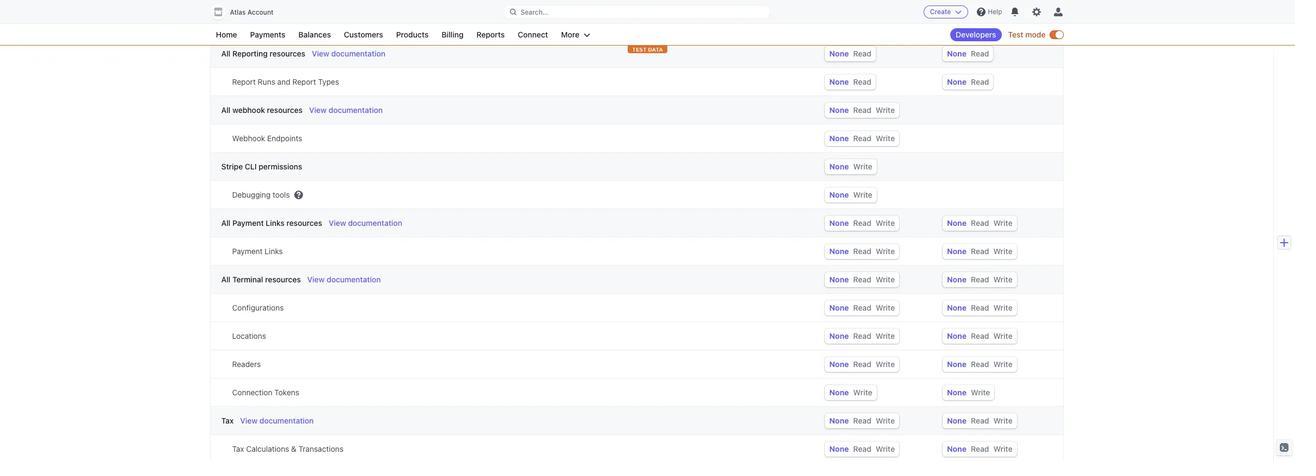 Task type: vqa. For each thing, say whether or not it's contained in the screenshot.
PROGRESS
no



Task type: locate. For each thing, give the bounding box(es) containing it.
configurations
[[232, 303, 284, 312]]

report runs and report types
[[232, 77, 339, 86]]

view documentation link
[[312, 48, 386, 59], [309, 105, 383, 116], [329, 218, 402, 229], [307, 274, 381, 285], [240, 416, 314, 427]]

2 payment from the top
[[232, 247, 263, 256]]

resources down payments link at the left top of page
[[270, 49, 305, 58]]

write
[[876, 21, 895, 30], [994, 21, 1013, 30], [876, 105, 895, 115], [876, 134, 895, 143], [854, 162, 873, 171], [854, 190, 873, 199], [876, 218, 895, 228], [994, 218, 1013, 228], [876, 247, 895, 256], [994, 247, 1013, 256], [876, 275, 895, 284], [994, 275, 1013, 284], [876, 303, 895, 312], [994, 303, 1013, 312], [876, 331, 895, 341], [994, 331, 1013, 341], [876, 360, 895, 369], [994, 360, 1013, 369], [854, 388, 873, 397], [971, 388, 991, 397], [876, 416, 895, 425], [994, 416, 1013, 425], [876, 444, 895, 454], [994, 444, 1013, 454]]

stripe
[[221, 162, 243, 171]]

transactions
[[232, 21, 277, 30], [299, 444, 344, 454]]

notifications image
[[1011, 8, 1020, 16]]

tax
[[221, 416, 234, 425], [232, 444, 244, 454]]

documentation
[[331, 49, 386, 58], [329, 105, 383, 115], [348, 218, 402, 228], [327, 275, 381, 284], [260, 416, 314, 425]]

none read
[[830, 49, 872, 58], [948, 49, 990, 58], [830, 77, 872, 86], [948, 77, 990, 86]]

balances
[[299, 30, 331, 39]]

4 all from the top
[[221, 275, 231, 284]]

documentation for all reporting resources
[[331, 49, 386, 58]]

home link
[[211, 28, 243, 41]]

view documentation link for tax
[[240, 416, 314, 427]]

endpoints
[[267, 134, 302, 143]]

more button
[[556, 28, 596, 41]]

view documentation for all reporting resources
[[312, 49, 386, 58]]

documentation for tax
[[260, 416, 314, 425]]

1 all from the top
[[221, 49, 231, 58]]

products
[[396, 30, 429, 39]]

connection tokens
[[232, 388, 299, 397]]

connect
[[518, 30, 548, 39]]

0 horizontal spatial report
[[232, 77, 256, 86]]

read
[[854, 21, 872, 30], [971, 21, 990, 30], [854, 49, 872, 58], [971, 49, 990, 58], [854, 77, 872, 86], [971, 77, 990, 86], [854, 105, 872, 115], [854, 134, 872, 143], [854, 218, 872, 228], [971, 218, 990, 228], [854, 247, 872, 256], [971, 247, 990, 256], [854, 275, 872, 284], [971, 275, 990, 284], [854, 303, 872, 312], [971, 303, 990, 312], [854, 331, 872, 341], [971, 331, 990, 341], [854, 360, 872, 369], [971, 360, 990, 369], [854, 416, 872, 425], [971, 416, 990, 425], [854, 444, 872, 454], [971, 444, 990, 454]]

create button
[[924, 5, 969, 18]]

view for tax
[[240, 416, 258, 425]]

Search… search field
[[504, 5, 771, 19]]

cli
[[245, 162, 257, 171]]

view documentation
[[312, 49, 386, 58], [309, 105, 383, 115], [329, 218, 402, 228], [307, 275, 381, 284], [240, 416, 314, 425]]

help
[[988, 8, 1003, 16]]

0 horizontal spatial transactions
[[232, 21, 277, 30]]

help button
[[973, 3, 1007, 21]]

resources right terminal
[[265, 275, 301, 284]]

atlas
[[230, 8, 246, 16]]

customers link
[[339, 28, 389, 41]]

1 vertical spatial tax
[[232, 444, 244, 454]]

none write
[[830, 162, 873, 171], [830, 190, 873, 199], [830, 388, 873, 397], [948, 388, 991, 397]]

links down all payment links resources
[[265, 247, 283, 256]]

2 all from the top
[[221, 105, 231, 115]]

1 vertical spatial payment
[[232, 247, 263, 256]]

transactions right &
[[299, 444, 344, 454]]

search…
[[521, 8, 548, 16]]

resources up endpoints
[[267, 105, 303, 115]]

report left runs
[[232, 77, 256, 86]]

payments link
[[245, 28, 291, 41]]

all for all terminal resources
[[221, 275, 231, 284]]

2 report from the left
[[293, 77, 316, 86]]

tax down connection
[[221, 416, 234, 425]]

reports link
[[471, 28, 510, 41]]

types
[[318, 77, 339, 86]]

write button
[[876, 21, 895, 30], [994, 21, 1013, 30], [876, 105, 895, 115], [876, 134, 895, 143], [854, 162, 873, 171], [854, 190, 873, 199], [876, 218, 895, 228], [994, 218, 1013, 228], [876, 247, 895, 256], [994, 247, 1013, 256], [876, 275, 895, 284], [994, 275, 1013, 284], [876, 303, 895, 312], [994, 303, 1013, 312], [876, 331, 895, 341], [994, 331, 1013, 341], [876, 360, 895, 369], [994, 360, 1013, 369], [854, 388, 873, 397], [971, 388, 991, 397], [876, 416, 895, 425], [994, 416, 1013, 425], [876, 444, 895, 454], [994, 444, 1013, 454]]

view for all reporting resources
[[312, 49, 329, 58]]

transactions down atlas account
[[232, 21, 277, 30]]

0 vertical spatial tax
[[221, 416, 234, 425]]

resources for all webhook resources
[[267, 105, 303, 115]]

payment down debugging
[[233, 218, 264, 228]]

none
[[830, 21, 849, 30], [948, 21, 967, 30], [830, 49, 849, 58], [948, 49, 967, 58], [830, 77, 849, 86], [948, 77, 967, 86], [830, 105, 849, 115], [830, 134, 849, 143], [830, 162, 849, 171], [830, 190, 849, 199], [830, 218, 849, 228], [948, 218, 967, 228], [830, 247, 849, 256], [948, 247, 967, 256], [830, 275, 849, 284], [948, 275, 967, 284], [830, 303, 849, 312], [948, 303, 967, 312], [830, 331, 849, 341], [948, 331, 967, 341], [830, 360, 849, 369], [948, 360, 967, 369], [830, 388, 849, 397], [948, 388, 967, 397], [830, 416, 849, 425], [948, 416, 967, 425], [830, 444, 849, 454], [948, 444, 967, 454]]

permissions
[[259, 162, 302, 171]]

products link
[[391, 28, 434, 41]]

atlas account button
[[211, 4, 285, 20]]

tax left calculations
[[232, 444, 244, 454]]

report
[[232, 77, 256, 86], [293, 77, 316, 86]]

connect link
[[513, 28, 554, 41]]

resources
[[270, 49, 305, 58], [267, 105, 303, 115], [287, 218, 322, 228], [265, 275, 301, 284]]

view
[[312, 49, 329, 58], [309, 105, 327, 115], [329, 218, 346, 228], [307, 275, 325, 284], [240, 416, 258, 425]]

resources down tools
[[287, 218, 322, 228]]

documentation for all terminal resources
[[327, 275, 381, 284]]

links down tools
[[266, 218, 285, 228]]

all terminal resources
[[221, 275, 301, 284]]

1 horizontal spatial report
[[293, 77, 316, 86]]

0 vertical spatial transactions
[[232, 21, 277, 30]]

developers
[[956, 30, 997, 39]]

home
[[216, 30, 237, 39]]

none button
[[830, 21, 849, 30], [948, 21, 967, 30], [830, 49, 849, 58], [948, 49, 967, 58], [830, 77, 849, 86], [948, 77, 967, 86], [830, 105, 849, 115], [830, 134, 849, 143], [830, 162, 849, 171], [830, 190, 849, 199], [830, 218, 849, 228], [948, 218, 967, 228], [830, 247, 849, 256], [948, 247, 967, 256], [830, 275, 849, 284], [948, 275, 967, 284], [830, 303, 849, 312], [948, 303, 967, 312], [830, 331, 849, 341], [948, 331, 967, 341], [830, 360, 849, 369], [948, 360, 967, 369], [830, 388, 849, 397], [948, 388, 967, 397], [830, 416, 849, 425], [948, 416, 967, 425], [830, 444, 849, 454], [948, 444, 967, 454]]

read button
[[854, 21, 872, 30], [971, 21, 990, 30], [854, 49, 872, 58], [971, 49, 990, 58], [854, 77, 872, 86], [971, 77, 990, 86], [854, 105, 872, 115], [854, 134, 872, 143], [854, 218, 872, 228], [971, 218, 990, 228], [854, 247, 872, 256], [971, 247, 990, 256], [854, 275, 872, 284], [971, 275, 990, 284], [854, 303, 872, 312], [971, 303, 990, 312], [854, 331, 872, 341], [971, 331, 990, 341], [854, 360, 872, 369], [971, 360, 990, 369], [854, 416, 872, 425], [971, 416, 990, 425], [854, 444, 872, 454], [971, 444, 990, 454]]

tax calculations & transactions
[[232, 444, 344, 454]]

billing
[[442, 30, 464, 39]]

all for all payment links resources
[[221, 218, 231, 228]]

0 vertical spatial payment
[[233, 218, 264, 228]]

3 all from the top
[[221, 218, 231, 228]]

billing link
[[436, 28, 469, 41]]

payment up terminal
[[232, 247, 263, 256]]

test
[[632, 46, 647, 53]]

all
[[221, 49, 231, 58], [221, 105, 231, 115], [221, 218, 231, 228], [221, 275, 231, 284]]

1 report from the left
[[232, 77, 256, 86]]

links
[[266, 218, 285, 228], [265, 247, 283, 256]]

create
[[931, 8, 952, 16]]

1 vertical spatial transactions
[[299, 444, 344, 454]]

all payment links resources
[[221, 218, 322, 228]]

1 payment from the top
[[233, 218, 264, 228]]

payment
[[233, 218, 264, 228], [232, 247, 263, 256]]

Search… text field
[[504, 5, 771, 19]]

report right and
[[293, 77, 316, 86]]

none read write
[[830, 21, 895, 30], [948, 21, 1013, 30], [830, 105, 895, 115], [830, 134, 895, 143], [830, 218, 895, 228], [948, 218, 1013, 228], [830, 247, 895, 256], [948, 247, 1013, 256], [830, 275, 895, 284], [948, 275, 1013, 284], [830, 303, 895, 312], [948, 303, 1013, 312], [830, 331, 895, 341], [948, 331, 1013, 341], [830, 360, 895, 369], [948, 360, 1013, 369], [830, 416, 895, 425], [948, 416, 1013, 425], [830, 444, 895, 454], [948, 444, 1013, 454]]



Task type: describe. For each thing, give the bounding box(es) containing it.
view documentation link for all reporting resources
[[312, 48, 386, 59]]

test mode
[[1009, 30, 1046, 39]]

more
[[561, 30, 580, 39]]

documentation for all webhook resources
[[329, 105, 383, 115]]

reports
[[477, 30, 505, 39]]

&
[[291, 444, 297, 454]]

view documentation link for all webhook resources
[[309, 105, 383, 116]]

documentation for all payment links resources
[[348, 218, 402, 228]]

view for all terminal resources
[[307, 275, 325, 284]]

developers link
[[951, 28, 1002, 41]]

stripe cli permissions
[[221, 162, 302, 171]]

view documentation for tax
[[240, 416, 314, 425]]

view documentation for all webhook resources
[[309, 105, 383, 115]]

reporting
[[233, 49, 268, 58]]

all webhook resources
[[221, 105, 303, 115]]

tools
[[273, 190, 290, 199]]

view documentation for all payment links resources
[[329, 218, 402, 228]]

resources for all terminal resources
[[265, 275, 301, 284]]

view documentation for all terminal resources
[[307, 275, 381, 284]]

and
[[277, 77, 291, 86]]

test data
[[632, 46, 663, 53]]

payments
[[250, 30, 286, 39]]

view documentation link for all payment links resources
[[329, 218, 402, 229]]

atlas account
[[230, 8, 274, 16]]

balances link
[[293, 28, 337, 41]]

1 vertical spatial links
[[265, 247, 283, 256]]

debugging
[[232, 190, 271, 199]]

account
[[248, 8, 274, 16]]

view documentation link for all terminal resources
[[307, 274, 381, 285]]

tokens
[[275, 388, 299, 397]]

terminal
[[233, 275, 263, 284]]

connection
[[232, 388, 273, 397]]

0 vertical spatial links
[[266, 218, 285, 228]]

data
[[648, 46, 663, 53]]

resources for all reporting resources
[[270, 49, 305, 58]]

webhook endpoints
[[232, 134, 302, 143]]

calculations
[[246, 444, 289, 454]]

view for all payment links resources
[[329, 218, 346, 228]]

all for all reporting resources
[[221, 49, 231, 58]]

webhook
[[233, 105, 265, 115]]

1 horizontal spatial transactions
[[299, 444, 344, 454]]

payment links
[[232, 247, 283, 256]]

tax for tax
[[221, 416, 234, 425]]

webhook
[[232, 134, 265, 143]]

test
[[1009, 30, 1024, 39]]

customers
[[344, 30, 383, 39]]

all for all webhook resources
[[221, 105, 231, 115]]

locations
[[232, 331, 266, 341]]

view for all webhook resources
[[309, 105, 327, 115]]

all reporting resources
[[221, 49, 305, 58]]

runs
[[258, 77, 275, 86]]

tax for tax calculations & transactions
[[232, 444, 244, 454]]

debugging tools
[[232, 190, 290, 199]]

readers
[[232, 360, 261, 369]]

mode
[[1026, 30, 1046, 39]]



